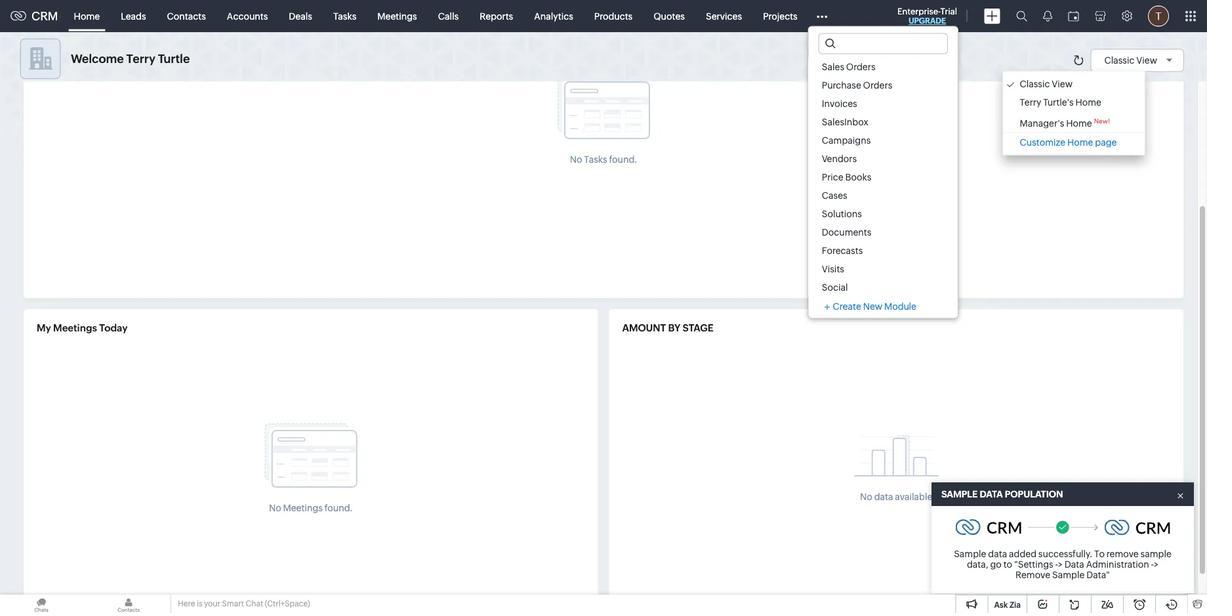 Task type: vqa. For each thing, say whether or not it's contained in the screenshot.
Classic for the bottommost 'classic view' Link
yes



Task type: describe. For each thing, give the bounding box(es) containing it.
crm
[[32, 9, 58, 23]]

documents
[[822, 227, 872, 237]]

leads link
[[110, 0, 157, 32]]

0 vertical spatial classic view
[[1105, 55, 1158, 65]]

"settings
[[1015, 559, 1054, 570]]

added
[[1010, 549, 1037, 559]]

zia
[[1010, 600, 1022, 609]]

enterprise-trial upgrade
[[898, 6, 958, 25]]

ask zia
[[995, 600, 1022, 609]]

products
[[595, 11, 633, 21]]

profile element
[[1141, 0, 1178, 32]]

0 horizontal spatial classic view
[[1021, 79, 1073, 89]]

home down manager's home new!
[[1068, 137, 1094, 147]]

here is your smart chat (ctrl+space)
[[178, 599, 310, 608]]

calls link
[[428, 0, 470, 32]]

quotes
[[654, 11, 685, 21]]

by
[[669, 322, 681, 334]]

vendors
[[822, 153, 858, 164]]

projects link
[[753, 0, 809, 32]]

social link
[[809, 278, 959, 296]]

purchase orders link
[[809, 76, 959, 94]]

2 > from the left
[[1155, 559, 1159, 570]]

turtle
[[158, 52, 190, 65]]

chats image
[[0, 595, 83, 613]]

search image
[[1017, 11, 1028, 22]]

manager's
[[1021, 118, 1065, 128]]

home right crm at the top
[[74, 11, 100, 21]]

search element
[[1009, 0, 1036, 32]]

amount by stage
[[623, 322, 714, 334]]

trial
[[941, 6, 958, 16]]

vendors link
[[809, 149, 959, 168]]

1 > from the left
[[1059, 559, 1064, 570]]

2 vertical spatial sample
[[1053, 570, 1085, 580]]

meetings for my meetings today
[[53, 322, 97, 334]]

new!
[[1095, 117, 1111, 124]]

0 vertical spatial classic
[[1105, 55, 1135, 65]]

products link
[[584, 0, 644, 32]]

here
[[178, 599, 195, 608]]

0 horizontal spatial terry
[[126, 52, 156, 65]]

my
[[37, 322, 51, 334]]

accounts
[[227, 11, 268, 21]]

no tasks found.
[[570, 154, 638, 165]]

social
[[822, 282, 849, 292]]

price
[[822, 172, 844, 182]]

forecasts link
[[809, 241, 959, 260]]

sample for sample data added successfully. to remove sample data, go to "settings -> data administration -> remove sample data"
[[955, 549, 987, 559]]

crm image
[[1105, 520, 1171, 535]]

orders for purchase orders
[[864, 80, 893, 90]]

deals
[[289, 11, 312, 21]]

0 horizontal spatial classic
[[1021, 79, 1051, 89]]

books
[[846, 172, 872, 182]]

services
[[706, 11, 743, 21]]

data,
[[968, 559, 989, 570]]

0 horizontal spatial view
[[1053, 79, 1073, 89]]

sample for sample data population
[[942, 489, 978, 500]]

create new module link
[[824, 301, 917, 312]]

upgrade
[[909, 16, 947, 25]]

0 vertical spatial tasks
[[333, 11, 357, 21]]

1 horizontal spatial view
[[1137, 55, 1158, 65]]

quotes link
[[644, 0, 696, 32]]

analytics link
[[524, 0, 584, 32]]

crm link
[[11, 9, 58, 23]]

sales orders
[[822, 61, 876, 72]]

visits link
[[809, 260, 959, 278]]

Search Modules text field
[[820, 34, 948, 54]]

projects
[[764, 11, 798, 21]]

administration
[[1087, 559, 1150, 570]]

accounts link
[[217, 0, 279, 32]]

meetings for no meetings found.
[[283, 503, 323, 513]]

services link
[[696, 0, 753, 32]]

new
[[864, 301, 883, 312]]

sample data population
[[942, 489, 1064, 500]]

no data available
[[861, 492, 933, 502]]

tasks link
[[323, 0, 367, 32]]

ask
[[995, 600, 1009, 609]]

invoices link
[[809, 94, 959, 113]]

remove
[[1016, 570, 1051, 580]]

customize home page link
[[1007, 137, 1142, 147]]

0 vertical spatial data
[[980, 489, 1004, 500]]

campaigns link
[[809, 131, 959, 149]]

1 vertical spatial tasks
[[584, 154, 608, 165]]

visits
[[822, 264, 845, 274]]

profile image
[[1149, 6, 1170, 27]]

stage
[[683, 322, 714, 334]]

salesinbox link
[[809, 113, 959, 131]]

welcome
[[71, 52, 124, 65]]

data for added
[[989, 549, 1008, 559]]

your
[[204, 599, 221, 608]]

contacts
[[167, 11, 206, 21]]

create
[[834, 301, 862, 312]]

(ctrl+space)
[[265, 599, 310, 608]]



Task type: locate. For each thing, give the bounding box(es) containing it.
0 vertical spatial sample
[[942, 489, 978, 500]]

contacts link
[[157, 0, 217, 32]]

0 vertical spatial data
[[875, 492, 894, 502]]

data left data"
[[1065, 559, 1085, 570]]

classic view link
[[1105, 55, 1178, 65], [1007, 79, 1142, 89]]

no for no tasks found.
[[570, 154, 583, 165]]

leads
[[121, 11, 146, 21]]

0 vertical spatial orders
[[847, 61, 876, 72]]

data for available
[[875, 492, 894, 502]]

invoices
[[822, 98, 858, 109]]

data"
[[1087, 570, 1111, 580]]

sample down the successfully.
[[1053, 570, 1085, 580]]

data
[[875, 492, 894, 502], [989, 549, 1008, 559]]

Other Modules field
[[809, 6, 837, 27]]

no for no data available
[[861, 492, 873, 502]]

contacts image
[[87, 595, 170, 613]]

no meetings found.
[[269, 503, 353, 513]]

0 horizontal spatial no
[[269, 503, 281, 513]]

1 horizontal spatial found.
[[610, 154, 638, 165]]

my meetings today
[[37, 322, 128, 334]]

orders up purchase orders
[[847, 61, 876, 72]]

- right 'remove'
[[1152, 559, 1155, 570]]

reports link
[[470, 0, 524, 32]]

terry up manager's
[[1021, 97, 1042, 108]]

go
[[991, 559, 1002, 570]]

calendar image
[[1069, 11, 1080, 21]]

solutions
[[822, 208, 863, 219]]

sales
[[822, 61, 845, 72]]

customize home page
[[1021, 137, 1118, 147]]

classic view
[[1105, 55, 1158, 65], [1021, 79, 1073, 89]]

price books link
[[809, 168, 959, 186]]

2 vertical spatial meetings
[[283, 503, 323, 513]]

found. for no meetings found.
[[325, 503, 353, 513]]

sample left go on the right
[[955, 549, 987, 559]]

orders down sales orders link on the top right of the page
[[864, 80, 893, 90]]

data left "added"
[[989, 549, 1008, 559]]

1 vertical spatial meetings
[[53, 322, 97, 334]]

1 vertical spatial view
[[1053, 79, 1073, 89]]

view down profile element
[[1137, 55, 1158, 65]]

campaigns
[[822, 135, 871, 145]]

manager's home new!
[[1021, 117, 1111, 128]]

data
[[980, 489, 1004, 500], [1065, 559, 1085, 570]]

2 horizontal spatial no
[[861, 492, 873, 502]]

analytics
[[535, 11, 574, 21]]

create new module
[[834, 301, 917, 312]]

classic view down profile element
[[1105, 55, 1158, 65]]

0 vertical spatial found.
[[610, 154, 638, 165]]

1 vertical spatial no
[[861, 492, 873, 502]]

home up customize home page link
[[1067, 118, 1093, 128]]

classic view link up terry turtle's home link
[[1007, 79, 1142, 89]]

0 horizontal spatial found.
[[325, 503, 353, 513]]

is
[[197, 599, 203, 608]]

chat
[[246, 599, 263, 608]]

create menu element
[[977, 0, 1009, 32]]

module
[[885, 301, 917, 312]]

home
[[74, 11, 100, 21], [1076, 97, 1102, 108], [1067, 118, 1093, 128], [1068, 137, 1094, 147]]

reports
[[480, 11, 514, 21]]

0 vertical spatial classic view link
[[1105, 55, 1178, 65]]

list box containing sales orders
[[809, 57, 959, 296]]

classic view link down profile element
[[1105, 55, 1178, 65]]

customize
[[1021, 137, 1066, 147]]

0 vertical spatial terry
[[126, 52, 156, 65]]

sample right available
[[942, 489, 978, 500]]

1 vertical spatial data
[[989, 549, 1008, 559]]

0 horizontal spatial data
[[875, 492, 894, 502]]

1 vertical spatial classic view
[[1021, 79, 1073, 89]]

list box
[[809, 57, 959, 296]]

view
[[1137, 55, 1158, 65], [1053, 79, 1073, 89]]

1 horizontal spatial classic
[[1105, 55, 1135, 65]]

-
[[1056, 559, 1059, 570], [1152, 559, 1155, 570]]

to
[[1095, 549, 1106, 559]]

smart
[[222, 599, 244, 608]]

1 vertical spatial data
[[1065, 559, 1085, 570]]

2 - from the left
[[1152, 559, 1155, 570]]

purchase
[[822, 80, 862, 90]]

1 vertical spatial found.
[[325, 503, 353, 513]]

create menu image
[[985, 8, 1001, 24]]

remove
[[1107, 549, 1140, 559]]

1 vertical spatial classic
[[1021, 79, 1051, 89]]

0 horizontal spatial tasks
[[333, 11, 357, 21]]

0 horizontal spatial meetings
[[53, 322, 97, 334]]

2 horizontal spatial meetings
[[378, 11, 417, 21]]

terry turtle's home link
[[1007, 97, 1142, 108]]

0 horizontal spatial >
[[1059, 559, 1064, 570]]

classic up terry turtle's home link
[[1105, 55, 1135, 65]]

1 horizontal spatial terry
[[1021, 97, 1042, 108]]

1 horizontal spatial -
[[1152, 559, 1155, 570]]

sample
[[1141, 549, 1172, 559]]

home up "new!"
[[1076, 97, 1102, 108]]

page
[[1096, 137, 1118, 147]]

to
[[1004, 559, 1013, 570]]

purchase orders
[[822, 80, 893, 90]]

available
[[896, 492, 933, 502]]

1 horizontal spatial meetings
[[283, 503, 323, 513]]

found.
[[610, 154, 638, 165], [325, 503, 353, 513]]

sample
[[942, 489, 978, 500], [955, 549, 987, 559], [1053, 570, 1085, 580]]

welcome terry turtle
[[71, 52, 190, 65]]

1 vertical spatial terry
[[1021, 97, 1042, 108]]

1 vertical spatial sample
[[955, 549, 987, 559]]

today
[[99, 322, 128, 334]]

view up terry turtle's home
[[1053, 79, 1073, 89]]

1 horizontal spatial classic view
[[1105, 55, 1158, 65]]

> right "settings
[[1059, 559, 1064, 570]]

0 vertical spatial view
[[1137, 55, 1158, 65]]

deals link
[[279, 0, 323, 32]]

signals element
[[1036, 0, 1061, 32]]

1 horizontal spatial data
[[989, 549, 1008, 559]]

terry left turtle
[[126, 52, 156, 65]]

>
[[1059, 559, 1064, 570], [1155, 559, 1159, 570]]

classic
[[1105, 55, 1135, 65], [1021, 79, 1051, 89]]

1 - from the left
[[1056, 559, 1059, 570]]

data left population
[[980, 489, 1004, 500]]

enterprise-
[[898, 6, 941, 16]]

sales orders link
[[809, 57, 959, 76]]

no
[[570, 154, 583, 165], [861, 492, 873, 502], [269, 503, 281, 513]]

signals image
[[1044, 11, 1053, 22]]

1 horizontal spatial data
[[1065, 559, 1085, 570]]

turtle's
[[1044, 97, 1074, 108]]

classic view up turtle's
[[1021, 79, 1073, 89]]

1 vertical spatial orders
[[864, 80, 893, 90]]

data inside sample data added successfully. to remove sample data, go to "settings -> data administration -> remove sample data"
[[1065, 559, 1085, 570]]

> right 'remove'
[[1155, 559, 1159, 570]]

orders for sales orders
[[847, 61, 876, 72]]

orders
[[847, 61, 876, 72], [864, 80, 893, 90]]

sample data added successfully. to remove sample data, go to "settings -> data administration -> remove sample data"
[[955, 549, 1172, 580]]

0 horizontal spatial data
[[980, 489, 1004, 500]]

1 vertical spatial classic view link
[[1007, 79, 1142, 89]]

1 horizontal spatial >
[[1155, 559, 1159, 570]]

forecasts
[[822, 245, 863, 256]]

amount
[[623, 322, 666, 334]]

price books
[[822, 172, 872, 182]]

found. for no tasks found.
[[610, 154, 638, 165]]

meetings
[[378, 11, 417, 21], [53, 322, 97, 334], [283, 503, 323, 513]]

classic up turtle's
[[1021, 79, 1051, 89]]

terry turtle's home
[[1021, 97, 1102, 108]]

cases
[[822, 190, 848, 201]]

salesinbox
[[822, 117, 869, 127]]

home inside manager's home new!
[[1067, 118, 1093, 128]]

0 vertical spatial no
[[570, 154, 583, 165]]

2 vertical spatial no
[[269, 503, 281, 513]]

- right "settings
[[1056, 559, 1059, 570]]

1 horizontal spatial no
[[570, 154, 583, 165]]

data left available
[[875, 492, 894, 502]]

0 horizontal spatial -
[[1056, 559, 1059, 570]]

calls
[[438, 11, 459, 21]]

population
[[1006, 489, 1064, 500]]

home link
[[63, 0, 110, 32]]

no for no meetings found.
[[269, 503, 281, 513]]

data inside sample data added successfully. to remove sample data, go to "settings -> data administration -> remove sample data"
[[989, 549, 1008, 559]]

0 vertical spatial meetings
[[378, 11, 417, 21]]

1 horizontal spatial tasks
[[584, 154, 608, 165]]

documents link
[[809, 223, 959, 241]]



